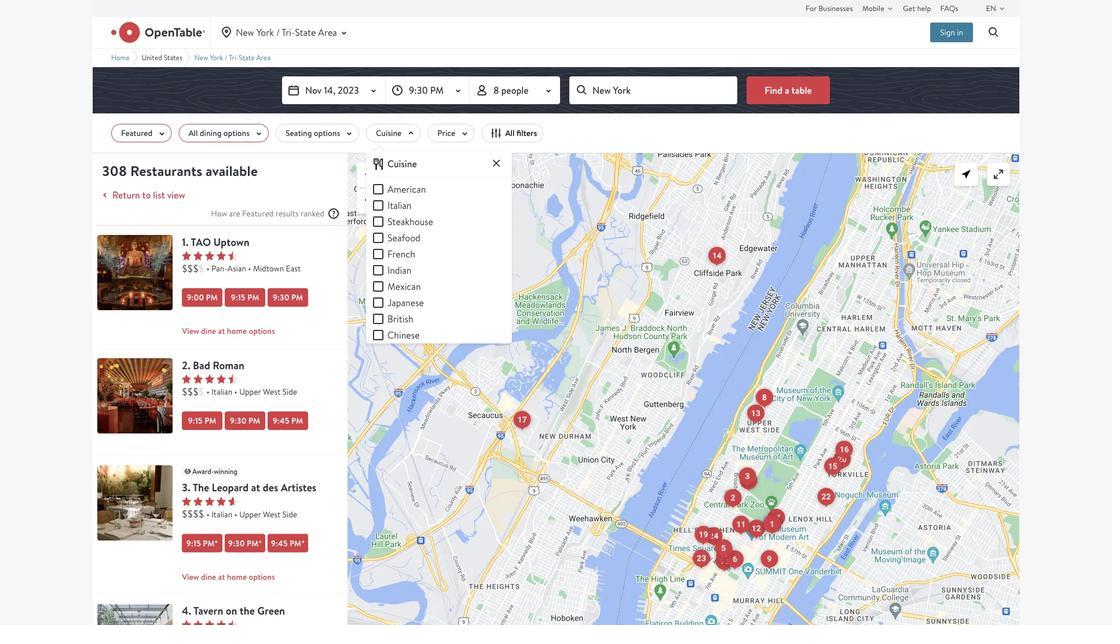 Task type: vqa. For each thing, say whether or not it's contained in the screenshot.
'4.4 stars' IMAGE
no



Task type: describe. For each thing, give the bounding box(es) containing it.
move
[[455, 168, 477, 180]]

sign in button
[[931, 23, 973, 42]]

2 view dine at home options button from the top
[[182, 569, 348, 585]]

1 vertical spatial new
[[195, 53, 208, 62]]

$$$ for 2.
[[182, 386, 199, 398]]

tri- inside dropdown button
[[282, 26, 295, 38]]

14
[[713, 251, 722, 261]]

21
[[772, 513, 781, 523]]

midtown
[[253, 263, 284, 274]]

in
[[957, 27, 964, 38]]

8 people
[[494, 84, 529, 96]]

state inside dropdown button
[[295, 26, 316, 38]]

2
[[731, 494, 736, 503]]

return to list view
[[112, 189, 185, 201]]

leopard
[[212, 481, 249, 495]]

list
[[153, 189, 165, 201]]

dine for 1st view dine at home options button
[[201, 326, 216, 337]]

4.6 stars image
[[182, 621, 238, 626]]

sign in
[[940, 27, 964, 38]]

for businesses
[[806, 3, 853, 13]]

bad
[[193, 358, 210, 373]]

12
[[752, 524, 761, 534]]

9:15 pm *
[[186, 538, 218, 549]]

french
[[388, 248, 415, 260]]

9:30 down $$$$ • italian • upper west side
[[228, 538, 245, 549]]

9:15 for 9:15 pm 'link' to the right
[[231, 292, 246, 303]]

seating options
[[286, 128, 340, 139]]

20 button
[[834, 451, 851, 469]]

location detection icon image
[[960, 167, 973, 181]]

0 horizontal spatial area
[[256, 53, 270, 62]]

6 button
[[727, 551, 744, 569]]

9:30 down east
[[273, 292, 289, 303]]

united
[[142, 53, 162, 62]]

a photo of the leopard at des artistes restaurant image
[[97, 466, 173, 541]]

view for 2nd view dine at home options button from the top of the page
[[182, 572, 199, 583]]

new york / tri-state area link
[[195, 53, 270, 62]]

8 for 8 9
[[762, 393, 767, 403]]

at for 1st view dine at home options button
[[218, 326, 225, 337]]

$ for bad
[[199, 386, 204, 398]]

15 button
[[824, 458, 842, 476]]

home for 2nd view dine at home options button from the top of the page
[[227, 572, 247, 583]]

nov
[[305, 84, 322, 96]]

2. bad roman
[[182, 358, 244, 373]]

all filters
[[505, 128, 537, 139]]

new york / tri-state area button
[[220, 17, 351, 48]]

home for 1st view dine at home options button
[[227, 326, 247, 337]]

9:30 down $$$ $ • italian • upper west side
[[230, 416, 247, 427]]

on
[[226, 604, 237, 619]]

search
[[410, 168, 437, 180]]

uptown
[[214, 235, 250, 249]]

19 button
[[695, 526, 712, 544]]

23 24
[[697, 532, 719, 564]]

return to list view button
[[99, 188, 185, 202]]

21 button
[[768, 509, 785, 527]]

4. tavern on the green button
[[97, 604, 348, 626]]

a
[[785, 84, 790, 96]]

ranked
[[301, 208, 324, 219]]

west inside $$$$ • italian • upper west side
[[263, 509, 281, 520]]

1 view dine at home options from the top
[[182, 326, 275, 337]]

how
[[211, 208, 227, 219]]

how are featured results ranked
[[211, 208, 324, 219]]

* for 9:15 pm *
[[215, 538, 218, 549]]

faqs button
[[941, 0, 959, 16]]

cuisine inside dropdown button
[[376, 128, 402, 139]]

7
[[771, 519, 775, 528]]

tao
[[191, 235, 211, 249]]

map region
[[218, 11, 1108, 626]]

2 vertical spatial 9:15
[[186, 538, 201, 549]]

1 horizontal spatial featured
[[242, 208, 274, 219]]

british
[[388, 313, 413, 325]]

2 button
[[725, 490, 742, 508]]

24
[[709, 532, 719, 542]]

9:00 pm link
[[182, 289, 223, 307]]

find a table button
[[747, 76, 830, 104]]

* for 9:30 pm *
[[259, 538, 262, 549]]

cuisine button
[[366, 124, 421, 143]]

0 vertical spatial 9:30 pm link
[[268, 289, 308, 307]]

the
[[193, 481, 209, 495]]

winning
[[214, 467, 237, 476]]

308 restaurants available
[[102, 161, 258, 180]]

/ inside dropdown button
[[276, 26, 280, 38]]

4
[[746, 477, 751, 486]]

4.5 stars image for bad
[[182, 375, 238, 384]]

1 vertical spatial york
[[210, 53, 223, 62]]

table
[[792, 84, 812, 96]]

1 vertical spatial tri-
[[229, 53, 239, 62]]

businesses
[[819, 3, 853, 13]]

$ for tao
[[199, 263, 204, 275]]

13 button
[[747, 405, 765, 423]]

view for 1st view dine at home options button
[[182, 326, 199, 337]]

9:45 for 9:45 pm
[[273, 416, 290, 427]]

east
[[286, 263, 301, 274]]

featured button
[[111, 124, 172, 143]]

5 button
[[715, 540, 733, 558]]

1 vertical spatial at
[[251, 481, 260, 495]]

9:15 for leftmost 9:15 pm 'link'
[[188, 416, 203, 427]]

2 0 from the left
[[354, 153, 360, 165]]

18 button
[[716, 553, 733, 571]]

a photo of bad roman restaurant image
[[97, 359, 173, 434]]

featured inside dropdown button
[[121, 128, 153, 139]]

get help
[[903, 3, 931, 13]]

1 button
[[764, 516, 781, 534]]

dine for 2nd view dine at home options button from the top of the page
[[201, 572, 216, 583]]

at for 2nd view dine at home options button from the top of the page
[[218, 572, 225, 583]]

1 vertical spatial cuisine
[[388, 158, 417, 170]]

mobile
[[863, 3, 885, 13]]

japanese
[[388, 297, 424, 309]]

$$$ for 1.
[[182, 263, 199, 275]]

restaurants
[[130, 161, 202, 180]]

italian inside $$$ $ • italian • upper west side
[[211, 387, 232, 397]]

9:45 pm link
[[268, 412, 308, 431]]

american
[[388, 183, 426, 195]]

3. the leopard at des artistes
[[182, 481, 317, 495]]

• down the "4.7 stars" image
[[207, 509, 210, 520]]

the
[[240, 604, 255, 619]]

en button
[[987, 0, 1009, 16]]

all filters button
[[482, 124, 544, 143]]

3
[[745, 472, 750, 482]]

states
[[164, 53, 182, 62]]

2 view dine at home options from the top
[[182, 572, 275, 583]]

9:15 pm for leftmost 9:15 pm 'link'
[[188, 416, 216, 427]]

upper inside $$$$ • italian • upper west side
[[239, 509, 261, 520]]

new york / tri-state area inside new york / tri-state area dropdown button
[[236, 26, 337, 38]]



Task type: locate. For each thing, give the bounding box(es) containing it.
9:15 pm down $$$ $ • pan-asian • midtown east
[[231, 292, 259, 303]]

area
[[318, 26, 337, 38], [256, 53, 270, 62]]

1 horizontal spatial *
[[259, 538, 262, 549]]

home up 4. tavern on the green
[[227, 572, 247, 583]]

west down des on the left of the page
[[263, 509, 281, 520]]

2 west from the top
[[263, 509, 281, 520]]

home
[[111, 53, 130, 62]]

9:15 up award-
[[188, 416, 203, 427]]

home up roman
[[227, 326, 247, 337]]

york up new york / tri-state area link
[[256, 26, 274, 38]]

15
[[828, 462, 838, 472]]

0 vertical spatial upper
[[239, 387, 261, 397]]

1 horizontal spatial 9:30 pm link
[[268, 289, 308, 307]]

all left dining
[[189, 128, 198, 139]]

1 side from the top
[[283, 387, 297, 397]]

1 horizontal spatial state
[[295, 26, 316, 38]]

all for all dining options
[[189, 128, 198, 139]]

19
[[699, 530, 708, 540]]

1 vertical spatial 8
[[762, 393, 767, 403]]

1 upper from the top
[[239, 387, 261, 397]]

side up 9:45 pm 'link'
[[283, 387, 297, 397]]

asian
[[227, 263, 246, 274]]

1 vertical spatial view dine at home options
[[182, 572, 275, 583]]

0 vertical spatial /
[[276, 26, 280, 38]]

0 vertical spatial state
[[295, 26, 316, 38]]

0 vertical spatial area
[[318, 26, 337, 38]]

9:15 pm link down $$$ $ • pan-asian • midtown east
[[225, 289, 265, 307]]

9:30 pm link down east
[[268, 289, 308, 307]]

dining
[[200, 128, 222, 139]]

1 vertical spatial featured
[[242, 208, 274, 219]]

0 vertical spatial featured
[[121, 128, 153, 139]]

0 horizontal spatial 9:30 pm link
[[225, 412, 265, 431]]

mexican
[[388, 280, 421, 293]]

22 button
[[818, 489, 835, 507]]

at up 4. tavern on the green
[[218, 572, 225, 583]]

home
[[227, 326, 247, 337], [227, 572, 247, 583]]

dine
[[201, 326, 216, 337], [201, 572, 216, 583]]

8 button
[[756, 389, 773, 407]]

22
[[822, 493, 831, 502]]

west
[[263, 387, 281, 397], [263, 509, 281, 520]]

1. tao uptown
[[182, 235, 250, 249]]

0 vertical spatial $$$
[[182, 263, 199, 275]]

to
[[142, 189, 151, 201]]

search icon image
[[987, 25, 1001, 39]]

* down artistes
[[301, 538, 305, 549]]

4.7 stars image
[[182, 497, 238, 507]]

9:30 up cuisine dropdown button
[[409, 84, 428, 96]]

0 horizontal spatial 9:15 pm link
[[182, 412, 223, 431]]

/
[[276, 26, 280, 38], [225, 53, 227, 62]]

upper inside $$$ $ • italian • upper west side
[[239, 387, 261, 397]]

0 horizontal spatial 8
[[494, 84, 499, 96]]

award-
[[192, 467, 214, 476]]

1 horizontal spatial area
[[318, 26, 337, 38]]

9:45 inside 'link'
[[273, 416, 290, 427]]

results
[[276, 208, 299, 219]]

9:45 pm
[[273, 416, 303, 427]]

united states
[[142, 53, 182, 62]]

for businesses button
[[806, 0, 853, 16]]

9:30 pm down $$$ $ • italian • upper west side
[[230, 416, 260, 427]]

view up 4.
[[182, 572, 199, 583]]

4.5 stars image down 2. bad roman
[[182, 375, 238, 384]]

side down artistes
[[283, 509, 297, 520]]

• right asian
[[248, 263, 251, 274]]

0 horizontal spatial new
[[195, 53, 208, 62]]

dine up tavern
[[201, 572, 216, 583]]

1 vertical spatial area
[[256, 53, 270, 62]]

0
[[348, 153, 354, 165], [354, 153, 360, 165]]

9:45 for 9:45 pm *
[[271, 538, 288, 549]]

0 horizontal spatial tri-
[[229, 53, 239, 62]]

2 $ from the top
[[199, 386, 204, 398]]

4. tavern on the green
[[182, 604, 285, 619]]

9:45 right 9:30 pm *
[[271, 538, 288, 549]]

view dine at home options button up roman
[[182, 323, 348, 340]]

0 vertical spatial west
[[263, 387, 281, 397]]

16 button
[[836, 441, 853, 459]]

0 horizontal spatial /
[[225, 53, 227, 62]]

all for all filters
[[505, 128, 515, 139]]

• left pan-
[[207, 263, 210, 274]]

3 button
[[739, 468, 756, 486]]

0 0
[[348, 153, 360, 165]]

west up 9:45 pm
[[263, 387, 281, 397]]

$$$ $ • italian • upper west side
[[182, 386, 297, 398]]

get
[[903, 3, 916, 13]]

1 dine from the top
[[201, 326, 216, 337]]

upper down 3. the leopard at des artistes
[[239, 509, 261, 520]]

9:45 down $$$ $ • italian • upper west side
[[273, 416, 290, 427]]

1 view dine at home options button from the top
[[182, 323, 348, 340]]

get help button
[[903, 0, 931, 16]]

0 horizontal spatial all
[[189, 128, 198, 139]]

9:30 pm up price
[[409, 84, 444, 96]]

1 vertical spatial 9:15
[[188, 416, 203, 427]]

1 vertical spatial /
[[225, 53, 227, 62]]

chinese
[[388, 329, 420, 341]]

steakhouse
[[388, 215, 433, 228]]

1 vertical spatial 4.5 stars image
[[182, 375, 238, 384]]

2 $$$ from the top
[[182, 386, 199, 398]]

1 vertical spatial new york / tri-state area
[[195, 53, 270, 62]]

7 button
[[764, 515, 782, 533]]

20
[[838, 455, 847, 465]]

0 vertical spatial cuisine
[[376, 128, 402, 139]]

1 vertical spatial italian
[[211, 387, 232, 397]]

Please input a Location, Restaurant or Cuisine field
[[570, 76, 738, 104]]

1 vertical spatial $
[[199, 386, 204, 398]]

0 vertical spatial new
[[236, 26, 254, 38]]

0 vertical spatial 9:15 pm link
[[225, 289, 265, 307]]

new right states
[[195, 53, 208, 62]]

italian down roman
[[211, 387, 232, 397]]

$ down bad
[[199, 386, 204, 398]]

1 4.5 stars image from the top
[[182, 251, 238, 261]]

23
[[697, 554, 706, 564]]

1 all from the left
[[189, 128, 198, 139]]

2 vertical spatial italian
[[211, 509, 232, 520]]

1 horizontal spatial new
[[236, 26, 254, 38]]

view
[[167, 189, 185, 201]]

upper down roman
[[239, 387, 261, 397]]

4.5 stars image for tao
[[182, 251, 238, 261]]

1 home from the top
[[227, 326, 247, 337]]

0 horizontal spatial 9:15 pm
[[188, 416, 216, 427]]

artistes
[[281, 481, 317, 495]]

1 0 from the left
[[348, 153, 354, 165]]

0 horizontal spatial featured
[[121, 128, 153, 139]]

2 4.5 stars image from the top
[[182, 375, 238, 384]]

4.5 stars image
[[182, 251, 238, 261], [182, 375, 238, 384]]

1 horizontal spatial york
[[256, 26, 274, 38]]

price button
[[428, 124, 475, 143]]

0 vertical spatial italian
[[388, 199, 412, 211]]

3.
[[182, 481, 191, 495]]

at left des on the left of the page
[[251, 481, 260, 495]]

0 vertical spatial view
[[182, 326, 199, 337]]

8 inside the 8 9
[[762, 393, 767, 403]]

view dine at home options button up the green
[[182, 569, 348, 585]]

1 vertical spatial home
[[227, 572, 247, 583]]

1 horizontal spatial all
[[505, 128, 515, 139]]

all inside all dining options dropdown button
[[189, 128, 198, 139]]

italian down american
[[388, 199, 412, 211]]

york right states
[[210, 53, 223, 62]]

dine down 9:00 pm link
[[201, 326, 216, 337]]

all dining options button
[[179, 124, 269, 143]]

featured up 308
[[121, 128, 153, 139]]

as
[[440, 168, 448, 180]]

9:30 pm down east
[[273, 292, 303, 303]]

new inside new york / tri-state area dropdown button
[[236, 26, 254, 38]]

2 upper from the top
[[239, 509, 261, 520]]

2 vertical spatial at
[[218, 572, 225, 583]]

11
[[737, 520, 746, 530]]

1 horizontal spatial 9:15 pm
[[231, 292, 259, 303]]

1 vertical spatial view
[[182, 572, 199, 583]]

1 vertical spatial 9:30 pm
[[273, 292, 303, 303]]

* left 9:30 pm *
[[215, 538, 218, 549]]

1 vertical spatial $$$
[[182, 386, 199, 398]]

1 $ from the top
[[199, 263, 204, 275]]

0 horizontal spatial state
[[239, 53, 255, 62]]

4.
[[182, 604, 191, 619]]

1 vertical spatial 9:45
[[271, 538, 288, 549]]

view down 9:00
[[182, 326, 199, 337]]

italian down the "4.7 stars" image
[[211, 509, 232, 520]]

0 vertical spatial side
[[283, 387, 297, 397]]

9:15 pm link down $$$ $ • italian • upper west side
[[182, 412, 223, 431]]

at up roman
[[218, 326, 225, 337]]

16
[[840, 445, 849, 455]]

9:30 pm link down $$$ $ • italian • upper west side
[[225, 412, 265, 431]]

5 6
[[722, 544, 738, 565]]

1 vertical spatial 9:15 pm link
[[182, 412, 223, 431]]

filters
[[517, 128, 537, 139]]

14 button
[[709, 247, 726, 265]]

1 vertical spatial upper
[[239, 509, 261, 520]]

6
[[733, 555, 738, 565]]

2 vertical spatial 9:30 pm
[[230, 416, 260, 427]]

0 vertical spatial 9:15 pm
[[231, 292, 259, 303]]

0 horizontal spatial 9:30 pm
[[230, 416, 260, 427]]

0 vertical spatial 4.5 stars image
[[182, 251, 238, 261]]

home link
[[111, 53, 130, 62]]

2 dine from the top
[[201, 572, 216, 583]]

10 button
[[717, 547, 734, 565]]

cuisine up american
[[388, 158, 417, 170]]

3 * from the left
[[301, 538, 305, 549]]

0 vertical spatial new york / tri-state area
[[236, 26, 337, 38]]

$$$ $ • pan-asian • midtown east
[[182, 263, 301, 275]]

None field
[[570, 76, 738, 104]]

1 vertical spatial 9:30 pm link
[[225, 412, 265, 431]]

options
[[224, 128, 250, 139], [314, 128, 340, 139], [249, 326, 275, 337], [249, 572, 275, 583]]

1 vertical spatial dine
[[201, 572, 216, 583]]

1 vertical spatial state
[[239, 53, 255, 62]]

pm
[[430, 84, 444, 96], [206, 292, 218, 303], [248, 292, 259, 303], [291, 292, 303, 303], [205, 416, 216, 427], [249, 416, 260, 427], [291, 416, 303, 427], [203, 538, 215, 549], [247, 538, 259, 549], [290, 538, 301, 549]]

1 $$$ from the top
[[182, 263, 199, 275]]

all inside all filters button
[[505, 128, 515, 139]]

• down 2. bad roman
[[207, 387, 210, 397]]

2 all from the left
[[505, 128, 515, 139]]

14,
[[324, 84, 336, 96]]

* left 9:45 pm *
[[259, 538, 262, 549]]

italian inside $$$$ • italian • upper west side
[[211, 509, 232, 520]]

1 vertical spatial 9:15 pm
[[188, 416, 216, 427]]

view dine at home options up on
[[182, 572, 275, 583]]

* for 9:45 pm *
[[301, 538, 305, 549]]

0 horizontal spatial york
[[210, 53, 223, 62]]

8 up the 13 button
[[762, 393, 767, 403]]

• down the leopard
[[234, 509, 237, 520]]

all left filters at the left of the page
[[505, 128, 515, 139]]

0 vertical spatial york
[[256, 26, 274, 38]]

15 16
[[828, 445, 849, 472]]

0 horizontal spatial *
[[215, 538, 218, 549]]

3 4
[[745, 472, 751, 486]]

award-winning
[[192, 467, 237, 476]]

1 vertical spatial view dine at home options button
[[182, 569, 348, 585]]

new up new york / tri-state area link
[[236, 26, 254, 38]]

9:30
[[409, 84, 428, 96], [273, 292, 289, 303], [230, 416, 247, 427], [228, 538, 245, 549]]

york
[[256, 26, 274, 38], [210, 53, 223, 62]]

12 button
[[748, 520, 765, 538]]

a photo of tao uptown restaurant image
[[97, 235, 173, 311]]

area inside dropdown button
[[318, 26, 337, 38]]

1 horizontal spatial 9:15 pm link
[[225, 289, 265, 307]]

2 horizontal spatial 9:30 pm
[[409, 84, 444, 96]]

1 horizontal spatial tri-
[[282, 26, 295, 38]]

2 side from the top
[[283, 509, 297, 520]]

0 vertical spatial 9:45
[[273, 416, 290, 427]]

0 vertical spatial 9:30 pm
[[409, 84, 444, 96]]

8 for 8 people
[[494, 84, 499, 96]]

view dine at home options up roman
[[182, 326, 275, 337]]

8 9
[[762, 393, 772, 564]]

1 horizontal spatial 8
[[762, 393, 767, 403]]

$$$ down 2.
[[182, 386, 199, 398]]

• down roman
[[234, 387, 237, 397]]

9:15 pm for 9:15 pm 'link' to the right
[[231, 292, 259, 303]]

side inside $$$$ • italian • upper west side
[[283, 509, 297, 520]]

0 vertical spatial 9:15
[[231, 292, 246, 303]]

1 * from the left
[[215, 538, 218, 549]]

1 west from the top
[[263, 387, 281, 397]]

0 vertical spatial dine
[[201, 326, 216, 337]]

0 vertical spatial at
[[218, 326, 225, 337]]

9:15 pm down $$$ $ • italian • upper west side
[[188, 416, 216, 427]]

4 button
[[740, 473, 758, 491]]

0 vertical spatial $
[[199, 263, 204, 275]]

17 button
[[514, 411, 531, 429]]

side inside $$$ $ • italian • upper west side
[[283, 387, 297, 397]]

5
[[722, 544, 726, 554]]

return
[[112, 189, 140, 201]]

2 home from the top
[[227, 572, 247, 583]]

1 vertical spatial side
[[283, 509, 297, 520]]

0 vertical spatial view dine at home options button
[[182, 323, 348, 340]]

available
[[206, 161, 258, 180]]

9:15 down $$$$
[[186, 538, 201, 549]]

9:00
[[187, 292, 204, 303]]

8 left people on the top left
[[494, 84, 499, 96]]

$$$ down 1.
[[182, 263, 199, 275]]

24 button
[[705, 528, 723, 546]]

10
[[721, 551, 730, 560]]

cuisine
[[376, 128, 402, 139], [388, 158, 417, 170]]

0 vertical spatial tri-
[[282, 26, 295, 38]]

1 horizontal spatial 9:30 pm
[[273, 292, 303, 303]]

pan-
[[211, 263, 228, 274]]

2 * from the left
[[259, 538, 262, 549]]

1 horizontal spatial /
[[276, 26, 280, 38]]

1 view from the top
[[182, 326, 199, 337]]

tri-
[[282, 26, 295, 38], [229, 53, 239, 62]]

0 vertical spatial 8
[[494, 84, 499, 96]]

opentable logo image
[[111, 22, 205, 43]]

0 vertical spatial view dine at home options
[[182, 326, 275, 337]]

9:15 down asian
[[231, 292, 246, 303]]

4.5 stars image down 1. tao uptown
[[182, 251, 238, 261]]

$ left pan-
[[199, 263, 204, 275]]

2 horizontal spatial *
[[301, 538, 305, 549]]

0 vertical spatial home
[[227, 326, 247, 337]]

18
[[720, 557, 729, 567]]

cuisine left price
[[376, 128, 402, 139]]

west inside $$$ $ • italian • upper west side
[[263, 387, 281, 397]]

2 view from the top
[[182, 572, 199, 583]]

york inside new york / tri-state area dropdown button
[[256, 26, 274, 38]]

9
[[767, 555, 772, 564]]

1 vertical spatial west
[[263, 509, 281, 520]]

featured right are
[[242, 208, 274, 219]]



